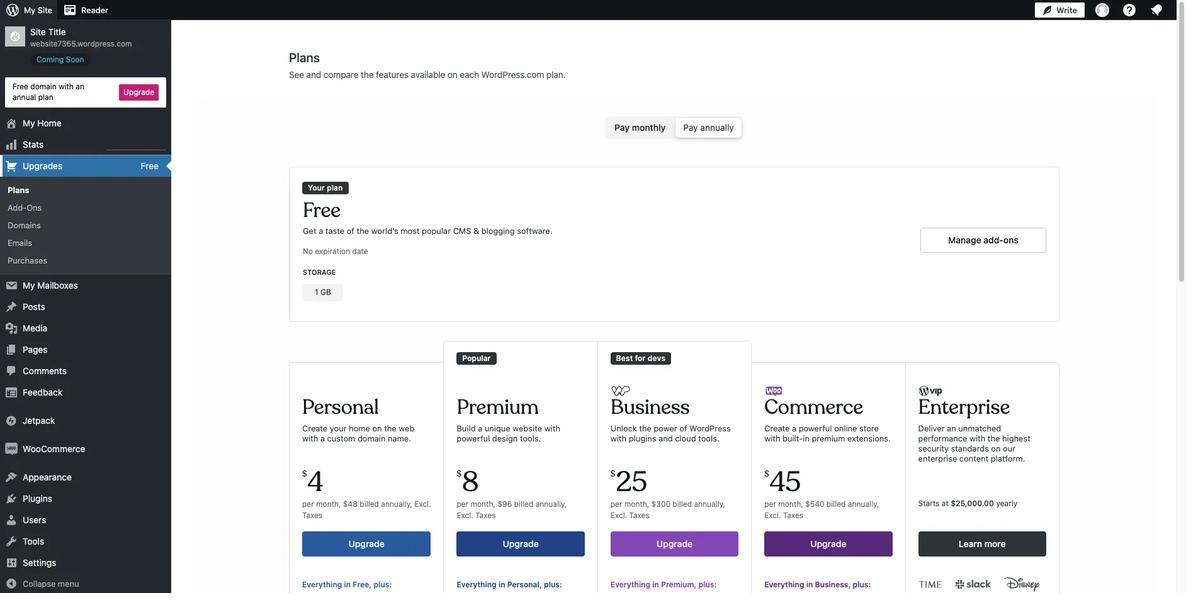 Task type: locate. For each thing, give the bounding box(es) containing it.
upgrade down per month, $96 billed annually, excl. taxes
[[503, 539, 539, 550]]

tools.
[[520, 434, 541, 444], [698, 434, 720, 444]]

billed right "$96"
[[514, 500, 534, 509]]

4 everything from the left
[[765, 580, 804, 590]]

build a unique website with powerful design tools.
[[457, 424, 560, 444]]

my left reader "link"
[[24, 5, 35, 15]]

a left your
[[320, 434, 325, 444]]

month, inside per month, $96 billed annually, excl. taxes
[[471, 500, 496, 509]]

4 taxes from the left
[[783, 511, 804, 521]]

$ inside $ 25
[[611, 469, 615, 480]]

in left "business,"
[[806, 580, 813, 590]]

a right build
[[478, 424, 483, 434]]

with
[[59, 82, 74, 91], [544, 424, 560, 434], [302, 434, 318, 444], [611, 434, 627, 444], [765, 434, 781, 444], [970, 434, 986, 444]]

month, inside per month, $540 billed annually, excl. taxes
[[779, 500, 803, 509]]

img image
[[5, 415, 18, 427], [5, 443, 18, 456]]

free down 'your'
[[303, 198, 341, 224]]

0 vertical spatial img image
[[5, 415, 18, 427]]

an down soon
[[76, 82, 84, 91]]

0 vertical spatial on
[[448, 69, 458, 80]]

3 taxes from the left
[[629, 511, 650, 521]]

business,
[[815, 580, 851, 590]]

3 per from the left
[[611, 500, 622, 509]]

everything left free,
[[302, 580, 342, 590]]

plans inside plans see and compare the features available on each wordpress.com plan.
[[289, 50, 320, 65]]

pay left "annually" at the top right of the page
[[683, 122, 698, 133]]

1 pay from the left
[[615, 122, 630, 133]]

create inside create a powerful online store with built-in premium extensions.
[[765, 424, 790, 434]]

free up annual plan
[[13, 82, 28, 91]]

billed inside per month, $540 billed annually, excl. taxes
[[827, 500, 846, 509]]

pages link
[[0, 339, 171, 361]]

my for my home
[[23, 117, 35, 128]]

in left personal,
[[499, 580, 505, 590]]

everything left "business,"
[[765, 580, 804, 590]]

$ left 25
[[611, 469, 615, 480]]

0 horizontal spatial of
[[347, 226, 355, 236]]

everything for everything in premium, plus:
[[611, 580, 651, 590]]

img image left jetpack
[[5, 415, 18, 427]]

the left power
[[639, 424, 652, 434]]

and inside plans see and compare the features available on each wordpress.com plan.
[[306, 69, 321, 80]]

with down soon
[[59, 82, 74, 91]]

woocommerce
[[23, 444, 85, 454]]

1 month, from the left
[[316, 500, 341, 509]]

and right see
[[306, 69, 321, 80]]

$300
[[652, 500, 671, 509]]

plus: right premium,
[[699, 580, 717, 590]]

users link
[[0, 510, 171, 531]]

plans up see
[[289, 50, 320, 65]]

2 pay from the left
[[683, 122, 698, 133]]

1 horizontal spatial domain
[[358, 434, 386, 444]]

$540
[[806, 500, 825, 509]]

1 plus: from the left
[[374, 580, 392, 590]]

free for free
[[141, 160, 159, 171]]

0 horizontal spatial free
[[13, 82, 28, 91]]

learn more
[[959, 539, 1006, 550]]

billed for $96
[[514, 500, 534, 509]]

taxes inside per month, $300 billed annually, excl. taxes
[[629, 511, 650, 521]]

create down woocommerce logo
[[765, 424, 790, 434]]

in for everything in business, plus:
[[806, 580, 813, 590]]

popular
[[462, 354, 491, 364]]

3 plus: from the left
[[699, 580, 717, 590]]

month, left $48
[[316, 500, 341, 509]]

4 $ from the left
[[765, 469, 769, 480]]

per month, $300 billed annually, excl. taxes
[[611, 500, 725, 521]]

2 per from the left
[[457, 500, 469, 509]]

plus: for everything in free, plus:
[[374, 580, 392, 590]]

img image inside jetpack link
[[5, 415, 18, 427]]

excl. down $ 25
[[611, 511, 627, 521]]

0 vertical spatial plans
[[289, 50, 320, 65]]

a right "get"
[[319, 226, 323, 236]]

month, for $96
[[471, 500, 496, 509]]

annually, inside per month, $540 billed annually, excl. taxes
[[848, 500, 879, 509]]

my
[[24, 5, 35, 15], [23, 117, 35, 128], [23, 280, 35, 291]]

per inside per month, $48 billed annually, excl. taxes
[[302, 500, 314, 509]]

annually, for per month, $300 billed annually, excl. taxes
[[694, 500, 725, 509]]

1 create from the left
[[302, 424, 328, 434]]

1 billed from the left
[[360, 500, 379, 509]]

per inside per month, $540 billed annually, excl. taxes
[[765, 500, 776, 509]]

per left "$96"
[[457, 500, 469, 509]]

upgrade button down per month, $300 billed annually, excl. taxes
[[611, 532, 739, 557]]

taxes for $540
[[783, 511, 804, 521]]

of inside unlock the power of wordpress with plugins and cloud tools.
[[680, 424, 687, 434]]

your
[[308, 183, 325, 193]]

2 billed from the left
[[514, 500, 534, 509]]

4 month, from the left
[[779, 500, 803, 509]]

img image inside woocommerce link
[[5, 443, 18, 456]]

1 vertical spatial an
[[947, 424, 956, 434]]

with left the plugins
[[611, 434, 627, 444]]

the left web
[[384, 424, 397, 434]]

per left $48
[[302, 500, 314, 509]]

my for my mailboxes
[[23, 280, 35, 291]]

in left premium
[[803, 434, 810, 444]]

25
[[616, 465, 647, 500]]

0 vertical spatial my
[[24, 5, 35, 15]]

1 taxes from the left
[[302, 511, 322, 521]]

1 img image from the top
[[5, 415, 18, 427]]

upgrade button down per month, $96 billed annually, excl. taxes
[[457, 532, 585, 557]]

unlock
[[611, 424, 637, 434]]

2 taxes from the left
[[476, 511, 496, 521]]

$ inside $ 8
[[457, 469, 462, 480]]

premium,
[[661, 580, 697, 590]]

taxes inside per month, $48 billed annually, excl. taxes
[[302, 511, 322, 521]]

with left 'built-'
[[765, 434, 781, 444]]

per inside per month, $96 billed annually, excl. taxes
[[457, 500, 469, 509]]

billed inside per month, $96 billed annually, excl. taxes
[[514, 500, 534, 509]]

4 annually, from the left
[[848, 500, 879, 509]]

of right the taste
[[347, 226, 355, 236]]

domain inside the create your home on the web with a custom domain name.
[[358, 434, 386, 444]]

3 everything from the left
[[611, 580, 651, 590]]

month, for $300
[[625, 500, 649, 509]]

0 vertical spatial of
[[347, 226, 355, 236]]

1 vertical spatial domain
[[358, 434, 386, 444]]

store
[[860, 424, 879, 434]]

img image for jetpack
[[5, 415, 18, 427]]

2 horizontal spatial on
[[991, 444, 1001, 454]]

unmatched
[[959, 424, 1001, 434]]

per left $540
[[765, 500, 776, 509]]

annually, right $540
[[848, 500, 879, 509]]

0 vertical spatial site
[[38, 5, 52, 15]]

taxes inside per month, $96 billed annually, excl. taxes
[[476, 511, 496, 521]]

everything left personal,
[[457, 580, 497, 590]]

0 horizontal spatial tools.
[[520, 434, 541, 444]]

stats link
[[0, 134, 171, 155]]

billed for $48
[[360, 500, 379, 509]]

the inside unlock the power of wordpress with plugins and cloud tools.
[[639, 424, 652, 434]]

with inside free domain with an annual plan
[[59, 82, 74, 91]]

month,
[[316, 500, 341, 509], [471, 500, 496, 509], [625, 500, 649, 509], [779, 500, 803, 509]]

billed inside per month, $48 billed annually, excl. taxes
[[360, 500, 379, 509]]

at
[[942, 499, 949, 509]]

tools. right "cloud"
[[698, 434, 720, 444]]

month, inside per month, $300 billed annually, excl. taxes
[[625, 500, 649, 509]]

0 vertical spatial free
[[13, 82, 28, 91]]

1
[[315, 288, 318, 297]]

annually, right $300
[[694, 500, 725, 509]]

1 horizontal spatial of
[[680, 424, 687, 434]]

3 annually, from the left
[[694, 500, 725, 509]]

pay monthly
[[615, 122, 666, 133]]

everything left premium,
[[611, 580, 651, 590]]

0 vertical spatial domain
[[30, 82, 57, 91]]

monthly
[[632, 122, 666, 133]]

starts at $25,000.00 yearly
[[918, 499, 1018, 509]]

domain
[[30, 82, 57, 91], [358, 434, 386, 444]]

0 horizontal spatial an
[[76, 82, 84, 91]]

get
[[303, 226, 317, 236]]

2 img image from the top
[[5, 443, 18, 456]]

on left our
[[991, 444, 1001, 454]]

1 horizontal spatial plans
[[289, 50, 320, 65]]

3 $ from the left
[[611, 469, 615, 480]]

2 horizontal spatial free
[[303, 198, 341, 224]]

tools. right design
[[520, 434, 541, 444]]

in for everything in premium, plus:
[[653, 580, 659, 590]]

2 vertical spatial my
[[23, 280, 35, 291]]

per for per month, $300 billed annually, excl. taxes
[[611, 500, 622, 509]]

1 horizontal spatial free
[[141, 160, 159, 171]]

powerful inside build a unique website with powerful design tools.
[[457, 434, 490, 444]]

per left $300
[[611, 500, 622, 509]]

2 vertical spatial free
[[303, 198, 341, 224]]

free down highest hourly views 0 "image" in the top left of the page
[[141, 160, 159, 171]]

1 horizontal spatial create
[[765, 424, 790, 434]]

plus:
[[374, 580, 392, 590], [544, 580, 562, 590], [699, 580, 717, 590], [853, 580, 871, 590]]

2 plus: from the left
[[544, 580, 562, 590]]

per inside per month, $300 billed annually, excl. taxes
[[611, 500, 622, 509]]

0 horizontal spatial plans
[[8, 185, 29, 195]]

in left free,
[[344, 580, 351, 590]]

settings link
[[0, 553, 171, 574]]

domain up annual plan
[[30, 82, 57, 91]]

1 gb
[[315, 288, 331, 297]]

plus: for everything in personal, plus:
[[544, 580, 562, 590]]

plans for plans
[[8, 185, 29, 195]]

the up "date"
[[357, 226, 369, 236]]

$ for 25
[[611, 469, 615, 480]]

month, for $48
[[316, 500, 341, 509]]

taxes down 25
[[629, 511, 650, 521]]

site title website7365.wordpress.com coming soon
[[30, 26, 132, 64]]

my left the "home"
[[23, 117, 35, 128]]

pay for pay monthly
[[615, 122, 630, 133]]

an right deliver
[[947, 424, 956, 434]]

Pay annually radio
[[676, 118, 742, 138]]

in left premium,
[[653, 580, 659, 590]]

3 month, from the left
[[625, 500, 649, 509]]

my profile image
[[1096, 3, 1110, 17]]

1 $ from the left
[[302, 469, 307, 480]]

1 vertical spatial on
[[372, 424, 382, 434]]

img image left woocommerce
[[5, 443, 18, 456]]

in
[[803, 434, 810, 444], [344, 580, 351, 590], [499, 580, 505, 590], [653, 580, 659, 590], [806, 580, 813, 590]]

the inside your plan free get a taste of the world's most popular cms & blogging software.
[[357, 226, 369, 236]]

4 per from the left
[[765, 500, 776, 509]]

billed right $540
[[827, 500, 846, 509]]

$ inside $ 4
[[302, 469, 307, 480]]

feedback
[[23, 387, 62, 398]]

annually, right $48
[[381, 500, 412, 509]]

month, inside per month, $48 billed annually, excl. taxes
[[316, 500, 341, 509]]

woocommerce logo image
[[765, 386, 783, 398]]

create left your
[[302, 424, 328, 434]]

powerful down commerce
[[799, 424, 832, 434]]

4 billed from the left
[[827, 500, 846, 509]]

2 annually, from the left
[[536, 500, 567, 509]]

billed for $300
[[673, 500, 692, 509]]

site
[[38, 5, 52, 15], [30, 26, 46, 37]]

free inside your plan free get a taste of the world's most popular cms & blogging software.
[[303, 198, 341, 224]]

4 plus: from the left
[[853, 580, 871, 590]]

2 tools. from the left
[[698, 434, 720, 444]]

most
[[401, 226, 420, 236]]

feedback link
[[0, 382, 171, 403]]

everything
[[302, 580, 342, 590], [457, 580, 497, 590], [611, 580, 651, 590], [765, 580, 804, 590]]

per for per month, $540 billed annually, excl. taxes
[[765, 500, 776, 509]]

plans
[[289, 50, 320, 65], [8, 185, 29, 195]]

1 vertical spatial of
[[680, 424, 687, 434]]

billed right $48
[[360, 500, 379, 509]]

plans link
[[0, 181, 171, 199]]

upgrade button down per month, $540 billed annually, excl. taxes
[[765, 532, 893, 557]]

wordpress vip client logo for time image
[[918, 576, 942, 593]]

1 vertical spatial site
[[30, 26, 46, 37]]

pages
[[23, 344, 48, 355]]

$ left 4 at bottom left
[[302, 469, 307, 480]]

2 $ from the left
[[457, 469, 462, 480]]

1 horizontal spatial tools.
[[698, 434, 720, 444]]

annually, inside per month, $48 billed annually, excl. taxes
[[381, 500, 412, 509]]

the
[[361, 69, 374, 80], [357, 226, 369, 236], [384, 424, 397, 434], [639, 424, 652, 434], [988, 434, 1000, 444]]

free inside free domain with an annual plan
[[13, 82, 28, 91]]

$ 25
[[611, 465, 647, 500]]

a down commerce
[[792, 424, 797, 434]]

billed right $300
[[673, 500, 692, 509]]

per
[[302, 500, 314, 509], [457, 500, 469, 509], [611, 500, 622, 509], [765, 500, 776, 509]]

0 horizontal spatial create
[[302, 424, 328, 434]]

0 horizontal spatial on
[[372, 424, 382, 434]]

comments link
[[0, 361, 171, 382]]

plans up add-
[[8, 185, 29, 195]]

create your home on the web with a custom domain name.
[[302, 424, 415, 444]]

pay left monthly
[[615, 122, 630, 133]]

taxes down 45
[[783, 511, 804, 521]]

month, left "$96"
[[471, 500, 496, 509]]

0 vertical spatial an
[[76, 82, 84, 91]]

with up content
[[970, 434, 986, 444]]

cms
[[453, 226, 471, 236]]

wp cloud logo image
[[611, 386, 630, 398]]

upgrade button
[[119, 84, 159, 101], [302, 532, 431, 557], [457, 532, 585, 557], [611, 532, 739, 557], [765, 532, 893, 557]]

annually, for per month, $96 billed annually, excl. taxes
[[536, 500, 567, 509]]

manage your notifications image
[[1149, 3, 1164, 18]]

create a powerful online store with built-in premium extensions.
[[765, 424, 891, 444]]

tools. inside build a unique website with powerful design tools.
[[520, 434, 541, 444]]

create for with
[[302, 424, 328, 434]]

collapse
[[23, 579, 56, 589]]

1 horizontal spatial pay
[[683, 122, 698, 133]]

pay for pay annually
[[683, 122, 698, 133]]

1 horizontal spatial on
[[448, 69, 458, 80]]

$ inside $ 45
[[765, 469, 769, 480]]

reader link
[[57, 0, 113, 20]]

0 horizontal spatial pay
[[615, 122, 630, 133]]

excl. for per month, $48 billed annually, excl. taxes
[[414, 500, 431, 509]]

1 horizontal spatial and
[[659, 434, 673, 444]]

manage
[[948, 235, 982, 246]]

$ left 8
[[457, 469, 462, 480]]

annually, right "$96"
[[536, 500, 567, 509]]

1 horizontal spatial powerful
[[799, 424, 832, 434]]

1 vertical spatial free
[[141, 160, 159, 171]]

option group
[[606, 116, 743, 139]]

the left features
[[361, 69, 374, 80]]

0 vertical spatial and
[[306, 69, 321, 80]]

wordpress vip client logo for slack image
[[955, 576, 992, 593]]

on left each
[[448, 69, 458, 80]]

annually, inside per month, $300 billed annually, excl. taxes
[[694, 500, 725, 509]]

create inside the create your home on the web with a custom domain name.
[[302, 424, 328, 434]]

coming
[[37, 55, 64, 64]]

Pay monthly radio
[[607, 118, 673, 138]]

blogging
[[482, 226, 515, 236]]

2 everything from the left
[[457, 580, 497, 590]]

2 month, from the left
[[471, 500, 496, 509]]

plus: right "business,"
[[853, 580, 871, 590]]

powerful left design
[[457, 434, 490, 444]]

plus: for everything in premium, plus:
[[699, 580, 717, 590]]

with right website
[[544, 424, 560, 434]]

everything in personal, plus:
[[457, 580, 562, 590]]

plugins
[[629, 434, 656, 444]]

1 vertical spatial plans
[[8, 185, 29, 195]]

my home link
[[0, 112, 171, 134]]

name.
[[388, 434, 411, 444]]

billed inside per month, $300 billed annually, excl. taxes
[[673, 500, 692, 509]]

pay inside pay monthly option
[[615, 122, 630, 133]]

personal,
[[507, 580, 542, 590]]

1 horizontal spatial an
[[947, 424, 956, 434]]

excl.
[[414, 500, 431, 509], [457, 511, 473, 521], [611, 511, 627, 521], [765, 511, 781, 521]]

per for per month, $48 billed annually, excl. taxes
[[302, 500, 314, 509]]

2 create from the left
[[765, 424, 790, 434]]

my for my site
[[24, 5, 35, 15]]

1 vertical spatial and
[[659, 434, 673, 444]]

8
[[462, 465, 479, 500]]

everything for everything in business, plus:
[[765, 580, 804, 590]]

annually, inside per month, $96 billed annually, excl. taxes
[[536, 500, 567, 509]]

3 billed from the left
[[673, 500, 692, 509]]

on right home
[[372, 424, 382, 434]]

excl. inside per month, $300 billed annually, excl. taxes
[[611, 511, 627, 521]]

excl. down $ 8
[[457, 511, 473, 521]]

excl. left $ 8
[[414, 500, 431, 509]]

website
[[513, 424, 542, 434]]

your plan free get a taste of the world's most popular cms & blogging software.
[[303, 183, 553, 236]]

tools. inside unlock the power of wordpress with plugins and cloud tools.
[[698, 434, 720, 444]]

0 horizontal spatial powerful
[[457, 434, 490, 444]]

on inside plans see and compare the features available on each wordpress.com plan.
[[448, 69, 458, 80]]

unique
[[485, 424, 511, 434]]

1 vertical spatial img image
[[5, 443, 18, 456]]

available
[[411, 69, 445, 80]]

and inside unlock the power of wordpress with plugins and cloud tools.
[[659, 434, 673, 444]]

plus: right free,
[[374, 580, 392, 590]]

site up title
[[38, 5, 52, 15]]

taxes down $ 4
[[302, 511, 322, 521]]

taste
[[325, 226, 345, 236]]

my up posts
[[23, 280, 35, 291]]

taxes down 8
[[476, 511, 496, 521]]

site inside my site link
[[38, 5, 52, 15]]

1 tools. from the left
[[520, 434, 541, 444]]

pay inside option
[[683, 122, 698, 133]]

with inside the create your home on the web with a custom domain name.
[[302, 434, 318, 444]]

everything in business, plus:
[[765, 580, 871, 590]]

each
[[460, 69, 479, 80]]

site left title
[[30, 26, 46, 37]]

the left our
[[988, 434, 1000, 444]]

excl. down $ 45
[[765, 511, 781, 521]]

custom
[[327, 434, 355, 444]]

my site link
[[0, 0, 57, 20]]

plugins
[[23, 493, 52, 504]]

and left "cloud"
[[659, 434, 673, 444]]

excl. inside per month, $540 billed annually, excl. taxes
[[765, 511, 781, 521]]

per month, $48 billed annually, excl. taxes
[[302, 500, 431, 521]]

2 vertical spatial on
[[991, 444, 1001, 454]]

0 horizontal spatial domain
[[30, 82, 57, 91]]

of right power
[[680, 424, 687, 434]]

annually, for per month, $48 billed annually, excl. taxes
[[381, 500, 412, 509]]

0 horizontal spatial and
[[306, 69, 321, 80]]

plus: right personal,
[[544, 580, 562, 590]]

annually, for per month, $540 billed annually, excl. taxes
[[848, 500, 879, 509]]

free domain with an annual plan
[[13, 82, 84, 102]]

option group containing pay monthly
[[606, 116, 743, 139]]

1 everything from the left
[[302, 580, 342, 590]]

posts
[[23, 301, 45, 312]]

1 per from the left
[[302, 500, 314, 509]]

month, left $540
[[779, 500, 803, 509]]

my home
[[23, 117, 61, 128]]

with left your
[[302, 434, 318, 444]]

a inside build a unique website with powerful design tools.
[[478, 424, 483, 434]]

excl. inside per month, $48 billed annually, excl. taxes
[[414, 500, 431, 509]]

excl. inside per month, $96 billed annually, excl. taxes
[[457, 511, 473, 521]]

taxes
[[302, 511, 322, 521], [476, 511, 496, 521], [629, 511, 650, 521], [783, 511, 804, 521]]

taxes inside per month, $540 billed annually, excl. taxes
[[783, 511, 804, 521]]

1 annually, from the left
[[381, 500, 412, 509]]

1 vertical spatial my
[[23, 117, 35, 128]]

$ left 45
[[765, 469, 769, 480]]

appearance
[[23, 472, 72, 483]]

month, left $300
[[625, 500, 649, 509]]

domain left name.
[[358, 434, 386, 444]]



Task type: vqa. For each thing, say whether or not it's contained in the screenshot.
Search search box
no



Task type: describe. For each thing, give the bounding box(es) containing it.
upgrade down per month, $300 billed annually, excl. taxes
[[657, 539, 693, 550]]

popular
[[422, 226, 451, 236]]

premium
[[812, 434, 845, 444]]

build
[[457, 424, 476, 434]]

month, for $540
[[779, 500, 803, 509]]

an inside deliver an unmatched performance with the highest security standards on our enterprise content platform.
[[947, 424, 956, 434]]

upgrade button down per month, $48 billed annually, excl. taxes
[[302, 532, 431, 557]]

compare
[[324, 69, 359, 80]]

power
[[654, 424, 677, 434]]

create for built-
[[765, 424, 790, 434]]

storage
[[303, 269, 336, 277]]

reader
[[81, 5, 108, 15]]

devs
[[648, 354, 666, 364]]

add-ons
[[8, 203, 42, 213]]

features
[[376, 69, 409, 80]]

per month, $96 billed annually, excl. taxes
[[457, 500, 567, 521]]

title
[[48, 26, 66, 37]]

upgrade button up highest hourly views 0 "image" in the top left of the page
[[119, 84, 159, 101]]

deliver
[[918, 424, 945, 434]]

starts
[[918, 499, 940, 509]]

with inside build a unique website with powerful design tools.
[[544, 424, 560, 434]]

users
[[23, 515, 46, 526]]

media
[[23, 323, 47, 333]]

with inside unlock the power of wordpress with plugins and cloud tools.
[[611, 434, 627, 444]]

powerful inside create a powerful online store with built-in premium extensions.
[[799, 424, 832, 434]]

domains
[[8, 220, 41, 230]]

no expiration date
[[303, 247, 368, 257]]

45
[[770, 465, 801, 500]]

in inside create a powerful online store with built-in premium extensions.
[[803, 434, 810, 444]]

extensions.
[[848, 434, 891, 444]]

excl. for per month, $540 billed annually, excl. taxes
[[765, 511, 781, 521]]

excl. for per month, $96 billed annually, excl. taxes
[[457, 511, 473, 521]]

a inside create a powerful online store with built-in premium extensions.
[[792, 424, 797, 434]]

$ 8
[[457, 465, 479, 500]]

your
[[330, 424, 347, 434]]

$25,000.00
[[951, 499, 994, 509]]

wordpress vip client logo for disney image
[[1004, 576, 1040, 593]]

highest
[[1003, 434, 1031, 444]]

help image
[[1122, 3, 1137, 18]]

taxes for $96
[[476, 511, 496, 521]]

content
[[960, 454, 989, 464]]

plans for plans see and compare the features available on each wordpress.com plan.
[[289, 50, 320, 65]]

add-ons link
[[0, 199, 171, 217]]

annually
[[700, 122, 734, 133]]

pay annually
[[683, 122, 734, 133]]

billed for $540
[[827, 500, 846, 509]]

a inside your plan free get a taste of the world's most popular cms & blogging software.
[[319, 226, 323, 236]]

with inside deliver an unmatched performance with the highest security standards on our enterprise content platform.
[[970, 434, 986, 444]]

taxes for $48
[[302, 511, 322, 521]]

with inside create a powerful online store with built-in premium extensions.
[[765, 434, 781, 444]]

everything for everything in free, plus:
[[302, 580, 342, 590]]

add-
[[984, 235, 1004, 246]]

annual plan
[[13, 92, 53, 102]]

unlock the power of wordpress with plugins and cloud tools.
[[611, 424, 731, 444]]

img image for woocommerce
[[5, 443, 18, 456]]

the inside the create your home on the web with a custom domain name.
[[384, 424, 397, 434]]

jetpack
[[23, 415, 55, 426]]

my site
[[24, 5, 52, 15]]

per month, $540 billed annually, excl. taxes
[[765, 500, 879, 521]]

performance
[[918, 434, 967, 444]]

world's
[[371, 226, 398, 236]]

the inside plans see and compare the features available on each wordpress.com plan.
[[361, 69, 374, 80]]

tools link
[[0, 531, 171, 553]]

deliver an unmatched performance with the highest security standards on our enterprise content platform.
[[918, 424, 1031, 464]]

posts link
[[0, 296, 171, 318]]

free for free domain with an annual plan
[[13, 82, 28, 91]]

write
[[1057, 5, 1077, 15]]

everything in premium, plus:
[[611, 580, 717, 590]]

gb
[[321, 288, 331, 297]]

on inside deliver an unmatched performance with the highest security standards on our enterprise content platform.
[[991, 444, 1001, 454]]

write link
[[1035, 0, 1085, 20]]

wpvip logo image
[[918, 386, 942, 397]]

free,
[[353, 580, 372, 590]]

everything for everything in personal, plus:
[[457, 580, 497, 590]]

manage add-ons button
[[921, 228, 1047, 253]]

upgrade up highest hourly views 0 "image" in the top left of the page
[[123, 87, 154, 97]]

enterprise
[[918, 454, 957, 464]]

premium
[[457, 395, 539, 421]]

$ 4
[[302, 465, 323, 500]]

home
[[349, 424, 370, 434]]

$ for 8
[[457, 469, 462, 480]]

best for devs
[[616, 354, 666, 364]]

plan
[[327, 183, 343, 193]]

cloud
[[675, 434, 696, 444]]

an inside free domain with an annual plan
[[76, 82, 84, 91]]

excl. for per month, $300 billed annually, excl. taxes
[[611, 511, 627, 521]]

upgrade down per month, $540 billed annually, excl. taxes
[[811, 539, 847, 550]]

website7365.wordpress.com
[[30, 39, 132, 49]]

of inside your plan free get a taste of the world's most popular cms & blogging software.
[[347, 226, 355, 236]]

see
[[289, 69, 304, 80]]

&
[[474, 226, 479, 236]]

on inside the create your home on the web with a custom domain name.
[[372, 424, 382, 434]]

plans see and compare the features available on each wordpress.com plan.
[[289, 50, 566, 80]]

commerce
[[765, 395, 863, 421]]

$ for 4
[[302, 469, 307, 480]]

highest hourly views 0 image
[[106, 142, 166, 150]]

$ for 45
[[765, 469, 769, 480]]

upgrades
[[23, 160, 62, 171]]

$48
[[343, 500, 358, 509]]

platform.
[[991, 454, 1026, 464]]

per for per month, $96 billed annually, excl. taxes
[[457, 500, 469, 509]]

4
[[308, 465, 323, 500]]

yearly
[[996, 499, 1018, 509]]

the inside deliver an unmatched performance with the highest security standards on our enterprise content platform.
[[988, 434, 1000, 444]]

collapse menu
[[23, 579, 79, 589]]

personal
[[302, 395, 379, 421]]

domains link
[[0, 217, 171, 234]]

taxes for $300
[[629, 511, 650, 521]]

appearance link
[[0, 467, 171, 488]]

site inside site title website7365.wordpress.com coming soon
[[30, 26, 46, 37]]

wordpress.com plan.
[[481, 69, 566, 80]]

plus: for everything in business, plus:
[[853, 580, 871, 590]]

standards
[[951, 444, 989, 454]]

in for everything in free, plus:
[[344, 580, 351, 590]]

plugins link
[[0, 488, 171, 510]]

domain inside free domain with an annual plan
[[30, 82, 57, 91]]

learn more link
[[918, 532, 1047, 557]]

wordpress
[[690, 424, 731, 434]]

upgrade down per month, $48 billed annually, excl. taxes
[[349, 539, 385, 550]]

manage add-ons
[[948, 235, 1019, 246]]

a inside the create your home on the web with a custom domain name.
[[320, 434, 325, 444]]

in for everything in personal, plus:
[[499, 580, 505, 590]]

for
[[635, 354, 646, 364]]



